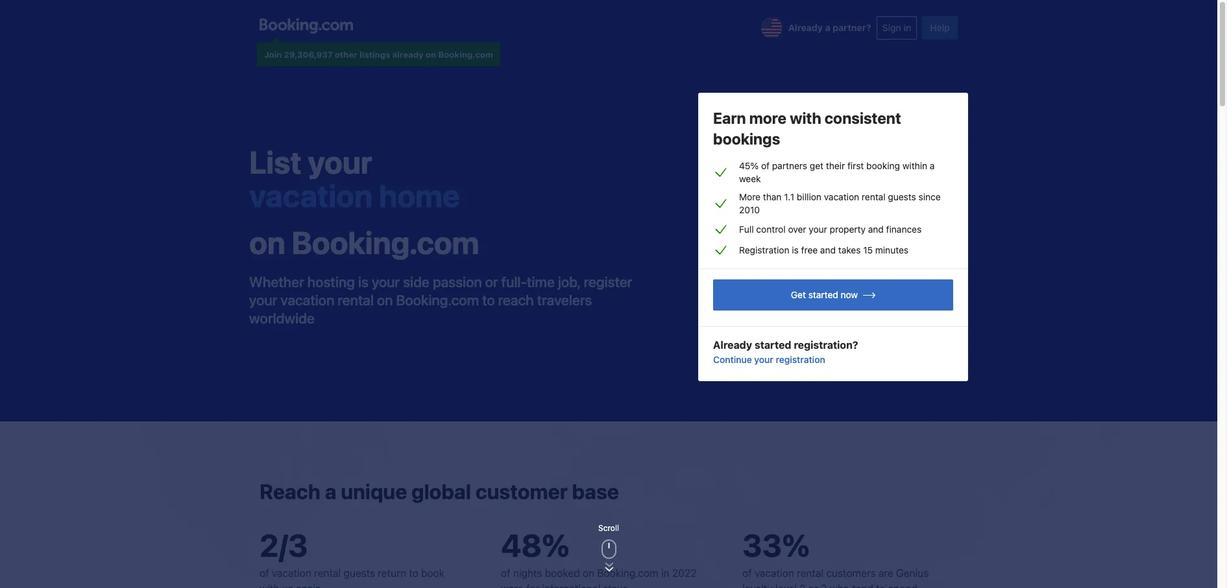 Task type: describe. For each thing, give the bounding box(es) containing it.
or inside the 33% of vacation rental customers are genius loyalty level 2 or 3 who tend to spen
[[808, 584, 818, 589]]

in inside 48% of nights booked on booking.com in 2022 were for international stays
[[661, 568, 670, 580]]

a for reach a unique global customer base
[[325, 480, 336, 504]]

scroll
[[598, 524, 619, 533]]

book
[[421, 568, 445, 580]]

1.1
[[784, 191, 794, 202]]

33% of vacation rental customers are genius loyalty level 2 or 3 who tend to spen
[[742, 528, 929, 589]]

takes
[[838, 245, 861, 256]]

since
[[919, 191, 941, 202]]

tend
[[852, 584, 874, 589]]

1 horizontal spatial and
[[868, 224, 884, 235]]

your inside "already started registration? continue your registration"
[[754, 355, 773, 366]]

vacation inside 2/3 of vacation rental guests return to book with us again
[[272, 568, 311, 580]]

are
[[879, 568, 894, 580]]

registration
[[776, 355, 825, 366]]

join
[[264, 49, 282, 60]]

your right over
[[809, 224, 827, 235]]

register
[[584, 274, 632, 291]]

week
[[739, 173, 761, 184]]

were
[[501, 584, 524, 589]]

registration
[[739, 245, 790, 256]]

loyalty
[[742, 584, 773, 589]]

your down whether
[[249, 292, 277, 309]]

over
[[788, 224, 806, 235]]

unique
[[341, 480, 407, 504]]

than
[[763, 191, 782, 202]]

1 vertical spatial and
[[820, 245, 836, 256]]

already started registration? continue your registration
[[713, 339, 858, 366]]

already for a
[[788, 22, 823, 33]]

home
[[379, 159, 460, 196]]

job,
[[558, 274, 581, 291]]

of for 2/3
[[260, 568, 269, 580]]

of for 45%
[[761, 160, 770, 171]]

again
[[296, 584, 321, 589]]

passion
[[433, 274, 482, 291]]

33%
[[742, 528, 810, 564]]

to inside 2/3 of vacation rental guests return to book with us again
[[409, 568, 418, 580]]

get started now link
[[713, 280, 953, 311]]

full
[[739, 224, 754, 235]]

48% of nights booked on booking.com in 2022 were for international stays
[[501, 528, 697, 589]]

reach a unique global customer base
[[260, 480, 619, 504]]

global
[[412, 480, 471, 504]]

join 29,306,937 other listings already on booking.com button
[[257, 42, 500, 67]]

get
[[791, 289, 806, 300]]

with inside earn more with consistent bookings
[[790, 109, 821, 127]]

started for now
[[808, 289, 838, 300]]

to inside the 33% of vacation rental customers are genius loyalty level 2 or 3 who tend to spen
[[876, 584, 886, 589]]

control
[[756, 224, 786, 235]]

consistent
[[825, 109, 901, 127]]

within
[[903, 160, 927, 171]]

2
[[800, 584, 806, 589]]

2/3 of vacation rental guests return to book with us again
[[260, 528, 445, 589]]

booking.com inside button
[[438, 49, 493, 60]]

48%
[[501, 528, 570, 564]]

29,306,937
[[284, 49, 333, 60]]

on up whether
[[249, 224, 285, 261]]

full control over your property and finances
[[739, 224, 922, 235]]

listings
[[360, 49, 390, 60]]

who
[[830, 584, 850, 589]]

your right "list" on the left top
[[308, 144, 372, 180]]

get started now
[[791, 289, 858, 300]]

0 vertical spatial is
[[792, 245, 799, 256]]

customer
[[476, 480, 568, 504]]

vacation inside vacation home guest house
[[249, 159, 373, 196]]

side
[[403, 274, 430, 291]]

rental inside the more than 1.1 billion vacation rental guests since 2010
[[862, 191, 886, 202]]

2022
[[672, 568, 697, 580]]

vacation inside whether hosting is your side passion or full-time job, register your vacation rental on booking.com to reach travelers worldwide
[[281, 292, 334, 309]]

for
[[526, 584, 539, 589]]

a inside the 45% of partners get their first booking within a week
[[930, 160, 935, 171]]

time
[[527, 274, 555, 291]]

now
[[841, 289, 858, 300]]

45%
[[739, 160, 759, 171]]

other
[[335, 49, 357, 60]]

stays
[[603, 584, 628, 589]]

guest
[[249, 200, 331, 236]]

customers
[[826, 568, 876, 580]]

get
[[810, 160, 824, 171]]

booked
[[545, 568, 580, 580]]

2010
[[739, 204, 760, 215]]

your left side
[[372, 274, 400, 291]]

full-
[[501, 274, 527, 291]]

bookings
[[713, 130, 780, 148]]

vacation home guest house
[[249, 159, 460, 236]]

their
[[826, 160, 845, 171]]



Task type: locate. For each thing, give the bounding box(es) containing it.
whether hosting is your side passion or full-time job, register your vacation rental on booking.com to reach travelers worldwide
[[249, 274, 632, 327]]

0 horizontal spatial is
[[358, 274, 369, 291]]

already for started
[[713, 339, 752, 351]]

2/3
[[260, 528, 308, 564]]

a right reach
[[325, 480, 336, 504]]

1 horizontal spatial to
[[482, 292, 495, 309]]

0 horizontal spatial a
[[325, 480, 336, 504]]

to left the book
[[409, 568, 418, 580]]

rental inside whether hosting is your side passion or full-time job, register your vacation rental on booking.com to reach travelers worldwide
[[338, 292, 374, 309]]

0 vertical spatial to
[[482, 292, 495, 309]]

of up loyalty
[[742, 568, 752, 580]]

registration?
[[794, 339, 858, 351]]

in right sign
[[904, 22, 911, 33]]

1 vertical spatial guests
[[344, 568, 375, 580]]

vacation up "guest"
[[249, 159, 373, 196]]

on right the already
[[426, 49, 436, 60]]

already up continue
[[713, 339, 752, 351]]

nights
[[513, 568, 542, 580]]

1 vertical spatial in
[[661, 568, 670, 580]]

1 vertical spatial started
[[755, 339, 791, 351]]

guests left since
[[888, 191, 916, 202]]

sign in link
[[877, 16, 917, 39]]

more
[[749, 109, 787, 127]]

sign
[[882, 22, 901, 33]]

on
[[426, 49, 436, 60], [249, 224, 285, 261], [377, 292, 393, 309], [583, 568, 595, 580]]

rental inside 2/3 of vacation rental guests return to book with us again
[[314, 568, 341, 580]]

1 horizontal spatial a
[[825, 22, 831, 33]]

vacation up us
[[272, 568, 311, 580]]

on booking.com
[[249, 224, 479, 261]]

international
[[542, 584, 601, 589]]

started inside "already started registration? continue your registration"
[[755, 339, 791, 351]]

guests left 'return'
[[344, 568, 375, 580]]

whether
[[249, 274, 304, 291]]

already
[[392, 49, 424, 60]]

is left the free
[[792, 245, 799, 256]]

1 vertical spatial with
[[260, 584, 279, 589]]

1 vertical spatial a
[[930, 160, 935, 171]]

2 vertical spatial a
[[325, 480, 336, 504]]

1 horizontal spatial guests
[[888, 191, 916, 202]]

more
[[739, 191, 761, 202]]

to
[[482, 292, 495, 309], [409, 568, 418, 580], [876, 584, 886, 589]]

a
[[825, 22, 831, 33], [930, 160, 935, 171], [325, 480, 336, 504]]

vacation up level
[[755, 568, 794, 580]]

your
[[308, 144, 372, 180], [809, 224, 827, 235], [372, 274, 400, 291], [249, 292, 277, 309], [754, 355, 773, 366]]

on inside 48% of nights booked on booking.com in 2022 were for international stays
[[583, 568, 595, 580]]

already left partner?
[[788, 22, 823, 33]]

1 horizontal spatial in
[[904, 22, 911, 33]]

already a partner?
[[788, 22, 871, 33]]

0 horizontal spatial with
[[260, 584, 279, 589]]

started up continue your registration link
[[755, 339, 791, 351]]

2 horizontal spatial to
[[876, 584, 886, 589]]

and up 15
[[868, 224, 884, 235]]

0 vertical spatial with
[[790, 109, 821, 127]]

and
[[868, 224, 884, 235], [820, 245, 836, 256]]

booking.com
[[438, 49, 493, 60], [292, 224, 479, 261], [396, 292, 479, 309], [597, 568, 659, 580]]

1 horizontal spatial already
[[788, 22, 823, 33]]

of inside the 33% of vacation rental customers are genius loyalty level 2 or 3 who tend to spen
[[742, 568, 752, 580]]

a for already a partner?
[[825, 22, 831, 33]]

of up were
[[501, 568, 511, 580]]

travelers
[[537, 292, 592, 309]]

started right get
[[808, 289, 838, 300]]

or right 2
[[808, 584, 818, 589]]

rental down "hosting"
[[338, 292, 374, 309]]

with inside 2/3 of vacation rental guests return to book with us again
[[260, 584, 279, 589]]

booking.com up side
[[292, 224, 479, 261]]

of right 45% at the right top
[[761, 160, 770, 171]]

first
[[848, 160, 864, 171]]

registration is free and takes 15 minutes
[[739, 245, 909, 256]]

guests inside the more than 1.1 billion vacation rental guests since 2010
[[888, 191, 916, 202]]

base
[[572, 480, 619, 504]]

guests
[[888, 191, 916, 202], [344, 568, 375, 580]]

house
[[338, 200, 426, 236]]

0 vertical spatial and
[[868, 224, 884, 235]]

property
[[830, 224, 866, 235]]

with left us
[[260, 584, 279, 589]]

0 horizontal spatial to
[[409, 568, 418, 580]]

0 horizontal spatial in
[[661, 568, 670, 580]]

0 vertical spatial or
[[485, 274, 498, 291]]

0 horizontal spatial and
[[820, 245, 836, 256]]

2 horizontal spatial a
[[930, 160, 935, 171]]

of inside 2/3 of vacation rental guests return to book with us again
[[260, 568, 269, 580]]

booking.com down passion
[[396, 292, 479, 309]]

booking.com up stays
[[597, 568, 659, 580]]

to left reach
[[482, 292, 495, 309]]

on inside whether hosting is your side passion or full-time job, register your vacation rental on booking.com to reach travelers worldwide
[[377, 292, 393, 309]]

continue
[[713, 355, 752, 366]]

1 vertical spatial to
[[409, 568, 418, 580]]

1 vertical spatial already
[[713, 339, 752, 351]]

already
[[788, 22, 823, 33], [713, 339, 752, 351]]

minutes
[[875, 245, 909, 256]]

or inside whether hosting is your side passion or full-time job, register your vacation rental on booking.com to reach travelers worldwide
[[485, 274, 498, 291]]

0 horizontal spatial or
[[485, 274, 498, 291]]

rental down the booking
[[862, 191, 886, 202]]

1 vertical spatial or
[[808, 584, 818, 589]]

in left 2022
[[661, 568, 670, 580]]

earn
[[713, 109, 746, 127]]

15
[[863, 245, 873, 256]]

or left the full-
[[485, 274, 498, 291]]

vacation down "hosting"
[[281, 292, 334, 309]]

rental
[[862, 191, 886, 202], [338, 292, 374, 309], [314, 568, 341, 580], [797, 568, 824, 580]]

booking.com inside whether hosting is your side passion or full-time job, register your vacation rental on booking.com to reach travelers worldwide
[[396, 292, 479, 309]]

3
[[821, 584, 827, 589]]

on down the on booking.com
[[377, 292, 393, 309]]

is
[[792, 245, 799, 256], [358, 274, 369, 291]]

finances
[[886, 224, 922, 235]]

of
[[761, 160, 770, 171], [260, 568, 269, 580], [501, 568, 511, 580], [742, 568, 752, 580]]

1 horizontal spatial started
[[808, 289, 838, 300]]

join 29,306,937 other listings already on booking.com
[[264, 49, 493, 60]]

on inside button
[[426, 49, 436, 60]]

vacation inside the more than 1.1 billion vacation rental guests since 2010
[[824, 191, 859, 202]]

partners
[[772, 160, 807, 171]]

of inside the 45% of partners get their first booking within a week
[[761, 160, 770, 171]]

us
[[282, 584, 293, 589]]

or
[[485, 274, 498, 291], [808, 584, 818, 589]]

and right the free
[[820, 245, 836, 256]]

of inside 48% of nights booked on booking.com in 2022 were for international stays
[[501, 568, 511, 580]]

0 vertical spatial in
[[904, 22, 911, 33]]

0 horizontal spatial started
[[755, 339, 791, 351]]

0 vertical spatial already
[[788, 22, 823, 33]]

vacation down the 45% of partners get their first booking within a week
[[824, 191, 859, 202]]

genius
[[896, 568, 929, 580]]

billion
[[797, 191, 822, 202]]

1 horizontal spatial with
[[790, 109, 821, 127]]

vacation inside the 33% of vacation rental customers are genius loyalty level 2 or 3 who tend to spen
[[755, 568, 794, 580]]

level
[[776, 584, 797, 589]]

on up 'international'
[[583, 568, 595, 580]]

hosting
[[307, 274, 355, 291]]

started
[[808, 289, 838, 300], [755, 339, 791, 351]]

partner?
[[833, 22, 871, 33]]

0 horizontal spatial guests
[[344, 568, 375, 580]]

worldwide
[[249, 310, 315, 327]]

started for registration?
[[755, 339, 791, 351]]

0 horizontal spatial already
[[713, 339, 752, 351]]

list
[[249, 144, 302, 180]]

earn more with consistent bookings
[[713, 109, 901, 148]]

booking.com right the already
[[438, 49, 493, 60]]

of for 48%
[[501, 568, 511, 580]]

a right within
[[930, 160, 935, 171]]

of for 33%
[[742, 568, 752, 580]]

reach
[[498, 292, 534, 309]]

to inside whether hosting is your side passion or full-time job, register your vacation rental on booking.com to reach travelers worldwide
[[482, 292, 495, 309]]

0 vertical spatial a
[[825, 22, 831, 33]]

with
[[790, 109, 821, 127], [260, 584, 279, 589]]

list your
[[249, 144, 372, 180]]

your right continue
[[754, 355, 773, 366]]

rental inside the 33% of vacation rental customers are genius loyalty level 2 or 3 who tend to spen
[[797, 568, 824, 580]]

return
[[378, 568, 406, 580]]

a left partner?
[[825, 22, 831, 33]]

sign in
[[882, 22, 911, 33]]

0 vertical spatial guests
[[888, 191, 916, 202]]

1 horizontal spatial or
[[808, 584, 818, 589]]

booking.com inside 48% of nights booked on booking.com in 2022 were for international stays
[[597, 568, 659, 580]]

with right more
[[790, 109, 821, 127]]

booking
[[866, 160, 900, 171]]

more than 1.1 billion vacation rental guests since 2010
[[739, 191, 941, 215]]

to down the are
[[876, 584, 886, 589]]

guests inside 2/3 of vacation rental guests return to book with us again
[[344, 568, 375, 580]]

rental up again
[[314, 568, 341, 580]]

1 horizontal spatial is
[[792, 245, 799, 256]]

45% of partners get their first booking within a week
[[739, 160, 935, 184]]

of down 2/3
[[260, 568, 269, 580]]

continue your registration link
[[713, 354, 825, 367]]

1 vertical spatial is
[[358, 274, 369, 291]]

2 vertical spatial to
[[876, 584, 886, 589]]

is right "hosting"
[[358, 274, 369, 291]]

free
[[801, 245, 818, 256]]

already inside "already started registration? continue your registration"
[[713, 339, 752, 351]]

reach
[[260, 480, 320, 504]]

0 vertical spatial started
[[808, 289, 838, 300]]

is inside whether hosting is your side passion or full-time job, register your vacation rental on booking.com to reach travelers worldwide
[[358, 274, 369, 291]]

rental up 2
[[797, 568, 824, 580]]



Task type: vqa. For each thing, say whether or not it's contained in the screenshot.


